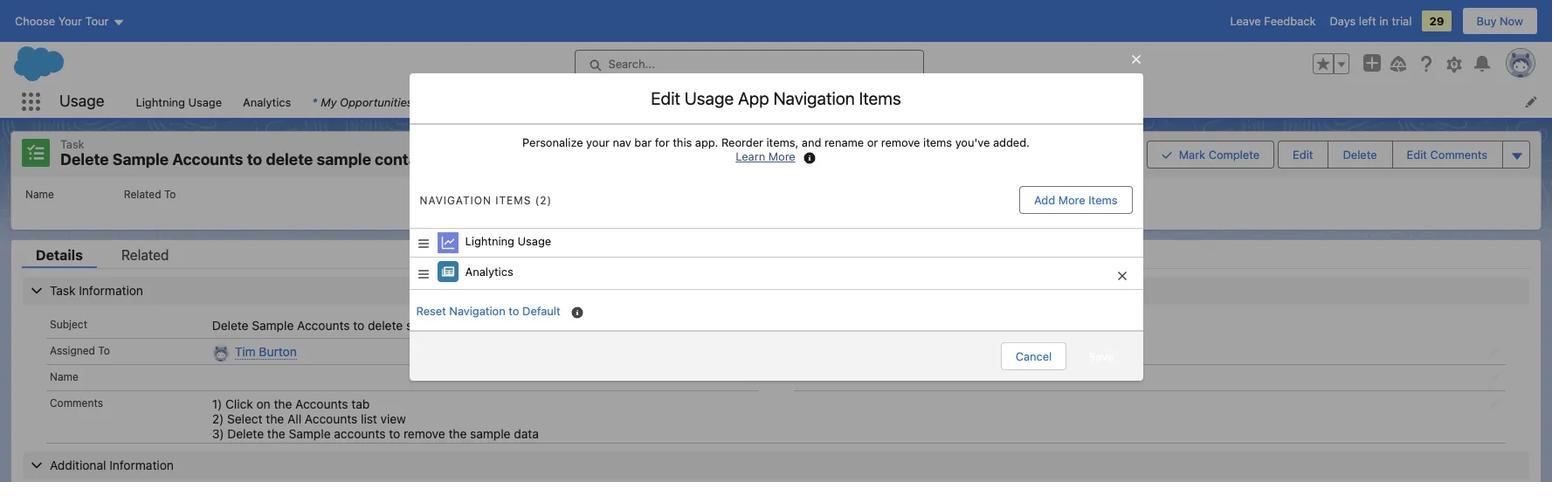 Task type: vqa. For each thing, say whether or not it's contained in the screenshot.
leftmost Lightning Usage
yes



Task type: locate. For each thing, give the bounding box(es) containing it.
0 horizontal spatial lightning usage
[[136, 95, 222, 109]]

to left default
[[509, 304, 520, 318]]

usage
[[685, 88, 734, 108], [59, 92, 104, 110], [188, 95, 222, 109], [518, 234, 552, 248]]

items
[[860, 88, 902, 108], [1089, 193, 1118, 207], [496, 194, 532, 207]]

1 vertical spatial task
[[50, 283, 76, 298]]

2 horizontal spatial items
[[1089, 193, 1118, 207]]

analytics up reset navigation to default at the bottom left of page
[[465, 265, 514, 279]]

burton
[[259, 344, 297, 359]]

0 vertical spatial to
[[164, 187, 176, 201]]

1 vertical spatial to
[[98, 344, 110, 357]]

additional
[[50, 458, 106, 473]]

to right 'list'
[[389, 426, 400, 441]]

0 vertical spatial analytics
[[243, 95, 291, 109]]

1 horizontal spatial comments
[[1431, 147, 1488, 161]]

and
[[802, 135, 822, 149], [609, 150, 637, 169], [625, 318, 646, 333]]

to inside 1) click on the accounts tab 2) select the all accounts list view 3) delete the sample accounts to remove the sample data
[[389, 426, 400, 441]]

items left (2)
[[496, 194, 532, 207]]

sample up burton
[[252, 318, 294, 333]]

1 vertical spatial analytics
[[465, 265, 514, 279]]

sample
[[113, 150, 169, 169], [252, 318, 294, 333], [289, 426, 331, 441]]

1 vertical spatial and
[[609, 150, 637, 169]]

more
[[769, 149, 796, 163], [1059, 193, 1086, 207]]

29
[[1430, 14, 1445, 28]]

0 vertical spatial related
[[124, 187, 161, 201]]

personalize
[[523, 135, 583, 149]]

0 vertical spatial name
[[25, 187, 54, 201]]

2 vertical spatial navigation
[[450, 304, 506, 318]]

list containing name
[[11, 177, 1542, 229]]

now
[[1501, 14, 1524, 28]]

navigation
[[774, 88, 855, 108], [420, 194, 492, 207], [450, 304, 506, 318]]

0 horizontal spatial edit
[[651, 88, 681, 108]]

1 vertical spatial comments
[[50, 397, 103, 410]]

accounts
[[334, 426, 386, 441]]

1 horizontal spatial lightning
[[465, 234, 515, 248]]

task for delete
[[60, 137, 84, 151]]

0 horizontal spatial sample
[[317, 150, 371, 169]]

list for leave feedback link at the right of page
[[125, 86, 1553, 118]]

task information button
[[23, 277, 1530, 305]]

0 vertical spatial opportunities,
[[449, 150, 556, 169]]

save
[[1089, 350, 1115, 364]]

tasks, down your
[[560, 150, 605, 169]]

group containing mark complete
[[1147, 139, 1531, 170]]

delete down analytics "link"
[[266, 150, 313, 169]]

delete
[[266, 150, 313, 169], [368, 318, 403, 333]]

2 vertical spatial sample
[[289, 426, 331, 441]]

0 vertical spatial task
[[60, 137, 84, 151]]

1 horizontal spatial edit
[[1293, 147, 1314, 161]]

comments
[[1431, 147, 1488, 161], [50, 397, 103, 410]]

sample down the lightning usage 'link'
[[113, 150, 169, 169]]

1 vertical spatial remove
[[404, 426, 445, 441]]

add more items
[[1035, 193, 1118, 207]]

0 horizontal spatial comments
[[50, 397, 103, 410]]

remove right 'list'
[[404, 426, 445, 441]]

2)
[[212, 411, 224, 426]]

to
[[164, 187, 176, 201], [98, 344, 110, 357], [838, 370, 850, 383]]

assigned
[[50, 344, 95, 357]]

days left in trial
[[1331, 14, 1413, 28]]

1 horizontal spatial opportunities
[[423, 95, 496, 109]]

0 vertical spatial information
[[79, 283, 143, 298]]

related
[[124, 187, 161, 201], [121, 247, 169, 263], [797, 370, 835, 383]]

list up rename
[[125, 86, 1553, 118]]

0 vertical spatial delete
[[266, 150, 313, 169]]

edit left text default icon
[[651, 88, 681, 108]]

analytics left *
[[243, 95, 291, 109]]

list
[[125, 86, 1553, 118], [11, 177, 1542, 229]]

edit for edit usage app navigation items
[[651, 88, 681, 108]]

delete inside task delete sample accounts to delete sample contacts, opportunities, tasks, and events
[[266, 150, 313, 169]]

1 vertical spatial list
[[11, 177, 1542, 229]]

list down learn more link
[[11, 177, 1542, 229]]

items up the or
[[860, 88, 902, 108]]

all
[[288, 411, 302, 426]]

the
[[274, 397, 292, 411], [266, 411, 284, 426], [267, 426, 286, 441], [449, 426, 467, 441]]

1 horizontal spatial delete
[[368, 318, 403, 333]]

name down 'assigned'
[[50, 370, 79, 383]]

0 vertical spatial events
[[641, 150, 691, 169]]

edit right delete button
[[1408, 147, 1428, 161]]

remove
[[882, 135, 921, 149], [404, 426, 445, 441]]

0 horizontal spatial remove
[[404, 426, 445, 441]]

edit inside button
[[1408, 147, 1428, 161]]

list for the lightning usage 'link'
[[11, 177, 1542, 229]]

1 horizontal spatial more
[[1059, 193, 1086, 207]]

(2)
[[535, 194, 552, 207]]

0 vertical spatial comments
[[1431, 147, 1488, 161]]

0 horizontal spatial items
[[496, 194, 532, 207]]

1 vertical spatial sample
[[252, 318, 294, 333]]

edit left delete button
[[1293, 147, 1314, 161]]

0 vertical spatial related to
[[124, 187, 176, 201]]

remove right the or
[[882, 135, 921, 149]]

opportunities,
[[449, 150, 556, 169], [506, 318, 585, 333]]

0 horizontal spatial delete
[[266, 150, 313, 169]]

opportunities
[[340, 95, 413, 109], [423, 95, 496, 109]]

delete inside task delete sample accounts to delete sample contacts, opportunities, tasks, and events
[[60, 150, 109, 169]]

task information
[[50, 283, 143, 298]]

sample left accounts
[[289, 426, 331, 441]]

task inside task delete sample accounts to delete sample contacts, opportunities, tasks, and events
[[60, 137, 84, 151]]

related to
[[124, 187, 176, 201], [797, 370, 850, 383]]

0 vertical spatial group
[[1314, 53, 1350, 74]]

0 horizontal spatial related to
[[124, 187, 176, 201]]

view
[[381, 411, 406, 426]]

2 vertical spatial to
[[838, 370, 850, 383]]

information down related link
[[79, 283, 143, 298]]

mark complete button
[[1147, 140, 1275, 168]]

1 vertical spatial sample
[[406, 318, 447, 333]]

delete button
[[1330, 141, 1392, 168]]

add
[[1035, 193, 1056, 207]]

0 vertical spatial sample
[[113, 150, 169, 169]]

delete sample accounts to delete sample contacts, opportunities, tasks, and events
[[212, 318, 686, 333]]

opportunities right |
[[423, 95, 496, 109]]

related inside list
[[124, 187, 161, 201]]

0 horizontal spatial lightning
[[136, 95, 185, 109]]

nav
[[613, 135, 632, 149]]

click
[[225, 397, 253, 411]]

task
[[60, 137, 84, 151], [50, 283, 76, 298]]

lightning
[[136, 95, 185, 109], [465, 234, 515, 248]]

more right learn
[[769, 149, 796, 163]]

tasks, right default
[[588, 318, 621, 333]]

more inside button
[[1059, 193, 1086, 207]]

list containing lightning usage
[[125, 86, 1553, 118]]

lightning usage link
[[125, 86, 233, 118]]

0 vertical spatial contacts,
[[375, 150, 446, 169]]

to
[[247, 150, 262, 169], [509, 304, 520, 318], [353, 318, 365, 333], [389, 426, 400, 441]]

reset
[[416, 304, 446, 318]]

1 vertical spatial more
[[1059, 193, 1086, 207]]

information right "additional"
[[109, 458, 174, 473]]

list item
[[511, 86, 721, 118]]

2 horizontal spatial sample
[[470, 426, 511, 441]]

1 horizontal spatial remove
[[882, 135, 921, 149]]

delete left reset
[[368, 318, 403, 333]]

1 horizontal spatial to
[[164, 187, 176, 201]]

1 vertical spatial opportunities,
[[506, 318, 585, 333]]

1 vertical spatial navigation
[[420, 194, 492, 207]]

1 vertical spatial contacts,
[[450, 318, 503, 333]]

information for task information
[[79, 283, 143, 298]]

save button
[[1074, 343, 1130, 371]]

1 vertical spatial lightning
[[465, 234, 515, 248]]

0 horizontal spatial contacts,
[[375, 150, 446, 169]]

subject
[[50, 318, 87, 331]]

0 vertical spatial and
[[802, 135, 822, 149]]

contacts, down '* my opportunities | opportunities'
[[375, 150, 446, 169]]

tasks, inside task delete sample accounts to delete sample contacts, opportunities, tasks, and events
[[560, 150, 605, 169]]

0 vertical spatial more
[[769, 149, 796, 163]]

group
[[1314, 53, 1350, 74], [1147, 139, 1531, 170]]

comments inside button
[[1431, 147, 1488, 161]]

0 vertical spatial lightning
[[136, 95, 185, 109]]

sample inside 1) click on the accounts tab 2) select the all accounts list view 3) delete the sample accounts to remove the sample data
[[289, 426, 331, 441]]

delete
[[1344, 147, 1378, 161], [60, 150, 109, 169], [212, 318, 249, 333], [228, 426, 264, 441]]

edit for edit comments
[[1408, 147, 1428, 161]]

trial
[[1393, 14, 1413, 28]]

edit inside button
[[1293, 147, 1314, 161]]

task delete sample accounts to delete sample contacts, opportunities, tasks, and events
[[60, 137, 691, 169]]

information
[[79, 283, 143, 298], [109, 458, 174, 473]]

0 horizontal spatial opportunities
[[340, 95, 413, 109]]

0 vertical spatial list
[[125, 86, 1553, 118]]

name up details
[[25, 187, 54, 201]]

my
[[321, 95, 337, 109]]

0 horizontal spatial more
[[769, 149, 796, 163]]

to down analytics "link"
[[247, 150, 262, 169]]

1 vertical spatial information
[[109, 458, 174, 473]]

you've
[[956, 135, 990, 149]]

days
[[1331, 14, 1357, 28]]

0 vertical spatial sample
[[317, 150, 371, 169]]

edit comments button
[[1394, 141, 1502, 168]]

2 horizontal spatial edit
[[1408, 147, 1428, 161]]

1 horizontal spatial related to
[[797, 370, 850, 383]]

contacts, right reset
[[450, 318, 503, 333]]

items right 'add'
[[1089, 193, 1118, 207]]

2 vertical spatial and
[[625, 318, 646, 333]]

contacts,
[[375, 150, 446, 169], [450, 318, 503, 333]]

lightning usage
[[136, 95, 222, 109], [465, 234, 552, 248]]

analytics
[[243, 95, 291, 109], [465, 265, 514, 279]]

0 vertical spatial lightning usage
[[136, 95, 222, 109]]

0 vertical spatial navigation
[[774, 88, 855, 108]]

1 vertical spatial group
[[1147, 139, 1531, 170]]

your
[[587, 135, 610, 149]]

name
[[25, 187, 54, 201], [50, 370, 79, 383]]

2 vertical spatial sample
[[470, 426, 511, 441]]

3)
[[212, 426, 224, 441]]

0 vertical spatial tasks,
[[560, 150, 605, 169]]

reset navigation to default link
[[416, 304, 561, 318]]

leave feedback
[[1231, 14, 1317, 28]]

list box
[[409, 228, 1144, 290]]

app
[[738, 88, 770, 108]]

0 horizontal spatial analytics
[[243, 95, 291, 109]]

task inside dropdown button
[[50, 283, 76, 298]]

1 horizontal spatial contacts,
[[450, 318, 503, 333]]

0 vertical spatial remove
[[882, 135, 921, 149]]

opportunities left |
[[340, 95, 413, 109]]

and inside task delete sample accounts to delete sample contacts, opportunities, tasks, and events
[[609, 150, 637, 169]]

more right 'add'
[[1059, 193, 1086, 207]]

related link
[[107, 247, 183, 268]]

tasks,
[[560, 150, 605, 169], [588, 318, 621, 333]]

rename
[[825, 135, 864, 149]]

select
[[227, 411, 263, 426]]

accounts inside task delete sample accounts to delete sample contacts, opportunities, tasks, and events
[[172, 150, 243, 169]]

1 vertical spatial lightning usage
[[465, 234, 552, 248]]

tim
[[235, 344, 256, 359]]

personalize your nav bar for this app. reorder items, and rename or remove items you've added.
[[523, 135, 1030, 149]]

edit
[[651, 88, 681, 108], [1293, 147, 1314, 161], [1408, 147, 1428, 161]]



Task type: describe. For each thing, give the bounding box(es) containing it.
edit for edit
[[1293, 147, 1314, 161]]

tab
[[352, 397, 370, 411]]

added.
[[994, 135, 1030, 149]]

lightning inside 'link'
[[136, 95, 185, 109]]

to inside task delete sample accounts to delete sample contacts, opportunities, tasks, and events
[[247, 150, 262, 169]]

1 vertical spatial events
[[649, 318, 686, 333]]

search... button
[[575, 50, 924, 78]]

list box containing lightning usage
[[409, 228, 1144, 290]]

left
[[1360, 14, 1377, 28]]

delete inside 1) click on the accounts tab 2) select the all accounts list view 3) delete the sample accounts to remove the sample data
[[228, 426, 264, 441]]

1)
[[212, 397, 222, 411]]

1 vertical spatial name
[[50, 370, 79, 383]]

* my opportunities | opportunities
[[312, 95, 496, 109]]

sample inside task delete sample accounts to delete sample contacts, opportunities, tasks, and events
[[113, 150, 169, 169]]

task for information
[[50, 283, 76, 298]]

opportunities, inside task delete sample accounts to delete sample contacts, opportunities, tasks, and events
[[449, 150, 556, 169]]

additional information
[[50, 458, 174, 473]]

leave
[[1231, 14, 1262, 28]]

items inside button
[[1089, 193, 1118, 207]]

mark
[[1180, 147, 1206, 161]]

learn more link
[[736, 149, 796, 163]]

reset navigation to default
[[416, 304, 561, 318]]

1 vertical spatial related to
[[797, 370, 850, 383]]

name inside list
[[25, 187, 54, 201]]

more for add
[[1059, 193, 1086, 207]]

1 horizontal spatial sample
[[406, 318, 447, 333]]

sample inside 1) click on the accounts tab 2) select the all accounts list view 3) delete the sample accounts to remove the sample data
[[470, 426, 511, 441]]

cancel button
[[1001, 343, 1067, 371]]

on
[[257, 397, 271, 411]]

add more items button
[[1020, 186, 1133, 214]]

0 horizontal spatial to
[[98, 344, 110, 357]]

analytics link
[[233, 86, 302, 118]]

1 vertical spatial tasks,
[[588, 318, 621, 333]]

1 vertical spatial related
[[121, 247, 169, 263]]

lightning usage inside 'link'
[[136, 95, 222, 109]]

or
[[868, 135, 879, 149]]

default
[[523, 304, 561, 318]]

buy
[[1477, 14, 1497, 28]]

and for tasks,
[[625, 318, 646, 333]]

*
[[312, 95, 317, 109]]

to inside list
[[164, 187, 176, 201]]

sample inside task delete sample accounts to delete sample contacts, opportunities, tasks, and events
[[317, 150, 371, 169]]

delete inside button
[[1344, 147, 1378, 161]]

reorder
[[722, 135, 764, 149]]

learn
[[736, 149, 766, 163]]

in
[[1380, 14, 1389, 28]]

2 vertical spatial related
[[797, 370, 835, 383]]

mark complete
[[1180, 147, 1260, 161]]

1 vertical spatial delete
[[368, 318, 403, 333]]

search...
[[609, 57, 655, 71]]

edit usage app navigation items
[[651, 88, 902, 108]]

contacts, inside task delete sample accounts to delete sample contacts, opportunities, tasks, and events
[[375, 150, 446, 169]]

buy now button
[[1463, 7, 1539, 35]]

more for learn
[[769, 149, 796, 163]]

app.
[[696, 135, 719, 149]]

feedback
[[1265, 14, 1317, 28]]

to left reset
[[353, 318, 365, 333]]

details link
[[22, 247, 97, 268]]

tim burton
[[235, 344, 297, 359]]

usage inside the lightning usage 'link'
[[188, 95, 222, 109]]

1 horizontal spatial analytics
[[465, 265, 514, 279]]

items,
[[767, 135, 799, 149]]

for
[[655, 135, 670, 149]]

tim burton link
[[235, 344, 297, 360]]

analytics inside "link"
[[243, 95, 291, 109]]

edit button
[[1280, 141, 1328, 168]]

text default image
[[701, 96, 713, 108]]

data
[[514, 426, 539, 441]]

assigned to
[[50, 344, 110, 357]]

buy now
[[1477, 14, 1524, 28]]

cancel
[[1016, 350, 1053, 364]]

bar
[[635, 135, 652, 149]]

related to inside list
[[124, 187, 176, 201]]

complete
[[1209, 147, 1260, 161]]

and for items,
[[802, 135, 822, 149]]

information for additional information
[[109, 458, 174, 473]]

this
[[673, 135, 692, 149]]

learn more
[[736, 149, 796, 163]]

edit comments
[[1408, 147, 1488, 161]]

items
[[924, 135, 953, 149]]

leave feedback link
[[1231, 14, 1317, 28]]

1 horizontal spatial items
[[860, 88, 902, 108]]

|
[[416, 95, 420, 109]]

2 opportunities from the left
[[423, 95, 496, 109]]

1 opportunities from the left
[[340, 95, 413, 109]]

list
[[361, 411, 377, 426]]

1 horizontal spatial lightning usage
[[465, 234, 552, 248]]

details
[[36, 247, 83, 263]]

additional information button
[[23, 452, 1530, 480]]

navigation items (2)
[[420, 194, 552, 207]]

events inside task delete sample accounts to delete sample contacts, opportunities, tasks, and events
[[641, 150, 691, 169]]

2 horizontal spatial to
[[838, 370, 850, 383]]

1) click on the accounts tab 2) select the all accounts list view 3) delete the sample accounts to remove the sample data
[[212, 397, 539, 441]]

remove inside 1) click on the accounts tab 2) select the all accounts list view 3) delete the sample accounts to remove the sample data
[[404, 426, 445, 441]]



